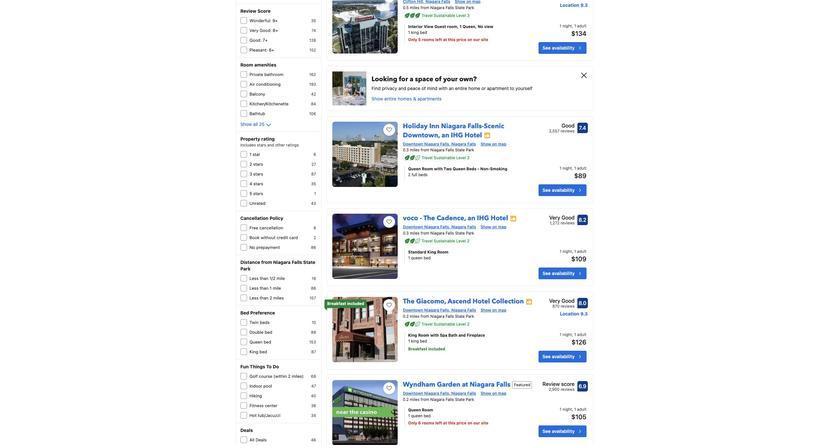 Task type: locate. For each thing, give the bounding box(es) containing it.
falls down card
[[292, 260, 302, 265]]

2 vertical spatial king
[[250, 350, 258, 355]]

1 vertical spatial location
[[560, 312, 580, 317]]

0 horizontal spatial of
[[422, 86, 426, 91]]

2 travel from the top
[[422, 156, 433, 161]]

1 0.3 miles from niagara falls state park from the top
[[403, 148, 474, 153]]

a
[[410, 75, 414, 84]]

left down the queen room link
[[436, 421, 442, 426]]

87 for 3 stars
[[311, 172, 316, 177]]

2 vertical spatial and
[[459, 334, 466, 338]]

1 vertical spatial only
[[408, 421, 417, 426]]

review for score
[[543, 382, 560, 388]]

state down the ascend
[[455, 315, 465, 319]]

book without credit card
[[250, 235, 298, 241]]

less for less than 1/2 mile
[[250, 276, 259, 281]]

adult up $105
[[577, 408, 587, 413]]

show for wyndham garden at niagara falls
[[481, 392, 491, 397]]

4 sustainable from the top
[[434, 322, 455, 327]]

adult inside 1 night , 1 adult $109
[[577, 250, 587, 254]]

0 vertical spatial 6
[[314, 152, 316, 157]]

0 vertical spatial deals
[[240, 428, 253, 434]]

cancellation policy
[[240, 216, 283, 221]]

1 downtown niagara falls, niagara falls from the top
[[403, 142, 476, 147]]

4 night from the top
[[563, 333, 572, 338]]

, inside 1 night , 1 adult $105
[[572, 408, 573, 413]]

left inside queen room 1 queen bed only 6 rooms left at this price on our site
[[436, 421, 442, 426]]

1 price from the top
[[457, 37, 467, 42]]

5 down 4
[[250, 191, 252, 196]]

with right mind
[[439, 86, 448, 91]]

4 map from the top
[[498, 392, 507, 397]]

3 availability from the top
[[552, 271, 575, 277]]

see availability link for wyndham garden at niagara falls
[[539, 426, 587, 438]]

0 vertical spatial 9.3
[[581, 2, 588, 8]]

double
[[250, 330, 264, 335]]

2 downtown from the top
[[403, 225, 423, 230]]

with inside king room with spa bath and fireplace 1 king bed breakfast included
[[430, 334, 439, 338]]

2 horizontal spatial and
[[459, 334, 466, 338]]

see availability link down 1 night , 1 adult $89
[[539, 185, 587, 197]]

1 horizontal spatial breakfast
[[408, 347, 427, 352]]

an inside the looking for a space of your own? find privacy and peace of mind with an entire home or apartment to yourself
[[449, 86, 454, 91]]

1 vertical spatial hotel
[[491, 214, 508, 223]]

night inside 1 night , 1 adult $126
[[563, 333, 572, 338]]

interior view guest room, 1 queen, no view 1 king bed only 5 rooms left at this price on our site
[[408, 24, 493, 42]]

on for falls
[[492, 392, 497, 397]]

stars right 4
[[253, 181, 263, 187]]

2 king from the top
[[411, 339, 419, 344]]

2 vertical spatial an
[[468, 214, 476, 223]]

1 vertical spatial -
[[420, 214, 422, 223]]

1 vertical spatial price
[[457, 421, 467, 426]]

this down room,
[[448, 37, 456, 42]]

room inside queen room with two queen beds - non-smoking 2 full beds
[[422, 167, 433, 172]]

see availability for the giacomo, ascend hotel collection
[[543, 354, 575, 360]]

travel down giacomo, at the right bottom
[[422, 322, 433, 327]]

reviews inside very good 1,272 reviews
[[561, 221, 575, 226]]

1 , from the top
[[572, 23, 573, 28]]

miles down giacomo, at the right bottom
[[410, 315, 420, 319]]

0 vertical spatial king
[[411, 30, 419, 35]]

adult for wyndham garden at niagara falls
[[577, 408, 587, 413]]

ihg
[[451, 131, 463, 140], [477, 214, 489, 223]]

2 level from the top
[[457, 156, 466, 161]]

4 downtown from the top
[[403, 392, 423, 397]]

bed inside interior view guest room, 1 queen, no view 1 king bed only 5 rooms left at this price on our site
[[420, 30, 427, 35]]

less
[[250, 276, 259, 281], [250, 286, 259, 291], [250, 296, 259, 301]]

0 vertical spatial the
[[424, 214, 435, 223]]

1 only from the top
[[408, 37, 417, 42]]

do
[[273, 365, 279, 370]]

state for voco
[[455, 231, 465, 236]]

0 vertical spatial than
[[260, 276, 269, 281]]

0 vertical spatial price
[[457, 37, 467, 42]]

good
[[562, 123, 575, 129], [562, 215, 575, 221], [562, 299, 575, 304]]

twin
[[250, 320, 259, 326]]

adult inside 1 night , 1 adult $105
[[577, 408, 587, 413]]

1 than from the top
[[260, 276, 269, 281]]

less for less than 2 miles
[[250, 296, 259, 301]]

1 very good element from the top
[[549, 214, 575, 222]]

standard
[[408, 250, 426, 255]]

level up interior view guest room, 1 queen, no view link
[[457, 13, 466, 18]]

1 86 from the top
[[311, 246, 316, 250]]

two
[[444, 167, 452, 172]]

see availability link down 1 night , 1 adult $105
[[539, 426, 587, 438]]

2 show on map from the top
[[481, 225, 507, 230]]

and inside the looking for a space of your own? find privacy and peace of mind with an entire home or apartment to yourself
[[399, 86, 406, 91]]

0 vertical spatial less
[[250, 276, 259, 281]]

2 vertical spatial at
[[443, 421, 447, 426]]

1 vertical spatial and
[[267, 143, 274, 148]]

0 vertical spatial 35
[[311, 18, 316, 23]]

2 availability from the top
[[552, 188, 575, 193]]

downtown niagara falls, niagara falls down inn
[[403, 142, 476, 147]]

see availability
[[543, 45, 575, 51], [543, 188, 575, 193], [543, 271, 575, 277], [543, 354, 575, 360], [543, 429, 575, 435]]

stars
[[257, 143, 266, 148], [253, 162, 263, 167], [253, 172, 263, 177], [253, 181, 263, 187], [253, 191, 263, 196]]

night
[[563, 23, 572, 28], [563, 166, 572, 171], [563, 250, 572, 254], [563, 333, 572, 338], [563, 408, 572, 413]]

no inside interior view guest room, 1 queen, no view 1 king bed only 5 rooms left at this price on our site
[[478, 24, 483, 29]]

amenities
[[254, 62, 276, 68]]

2 left full
[[408, 173, 411, 178]]

stars for 3 stars
[[253, 172, 263, 177]]

than
[[260, 276, 269, 281], [260, 286, 269, 291], [260, 296, 269, 301]]

very inside very good 1,272 reviews
[[549, 215, 561, 221]]

, inside 1 night , 1 adult $89
[[572, 166, 573, 171]]

queen room link
[[408, 408, 519, 414]]

2 0.2 miles from niagara falls state park from the top
[[403, 398, 474, 403]]

1 vertical spatial review
[[543, 382, 560, 388]]

0 vertical spatial ihg
[[451, 131, 463, 140]]

giacomo,
[[416, 298, 446, 306]]

from down prepayment
[[261, 260, 272, 265]]

map for wyndham garden at niagara falls
[[498, 392, 507, 397]]

0 vertical spatial our
[[474, 37, 480, 42]]

travel for inn
[[422, 156, 433, 161]]

park down the giacomo, ascend hotel collection
[[466, 315, 474, 319]]

adult up the $126
[[577, 333, 587, 338]]

reviews for 8.2
[[561, 221, 575, 226]]

3 travel sustainable level 2 from the top
[[422, 322, 470, 327]]

travel
[[422, 13, 433, 18], [422, 156, 433, 161], [422, 239, 433, 244], [422, 322, 433, 327]]

3 see availability from the top
[[543, 271, 575, 277]]

1 show on map from the top
[[481, 142, 507, 147]]

level for hotel
[[457, 322, 466, 327]]

2 0.3 miles from niagara falls state park from the top
[[403, 231, 474, 236]]

1 reviews from the top
[[561, 129, 575, 134]]

show on map for falls
[[481, 392, 507, 397]]

queen inside queen room 1 queen bed only 6 rooms left at this price on our site
[[408, 408, 421, 413]]

1 horizontal spatial no
[[478, 24, 483, 29]]

review score element
[[543, 381, 575, 389]]

152
[[310, 48, 316, 53]]

1 horizontal spatial -
[[478, 167, 480, 172]]

on inside queen room 1 queen bed only 6 rooms left at this price on our site
[[468, 421, 473, 426]]

room inside king room with spa bath and fireplace 1 king bed breakfast included
[[418, 334, 429, 338]]

guest
[[435, 24, 446, 29]]

0 vertical spatial mile
[[277, 276, 285, 281]]

, for voco - the cadence, an ihg hotel
[[572, 250, 573, 254]]

1 vertical spatial good
[[562, 215, 575, 221]]

only inside queen room 1 queen bed only 6 rooms left at this price on our site
[[408, 421, 417, 426]]

2 only from the top
[[408, 421, 417, 426]]

87 down 27
[[311, 172, 316, 177]]

scored 8.0 element
[[578, 299, 588, 309]]

adult inside 1 night , 1 adult $134
[[577, 23, 587, 28]]

0 vertical spatial 3
[[467, 13, 470, 18]]

1 horizontal spatial 6
[[418, 421, 421, 426]]

1 see availability link from the top
[[539, 42, 587, 54]]

1 vertical spatial king
[[411, 339, 419, 344]]

162
[[309, 72, 316, 77]]

falls up "two"
[[446, 148, 454, 153]]

adult for holiday inn niagara falls-scenic downtown, an ihg hotel
[[577, 166, 587, 171]]

1 0.3 from the top
[[403, 148, 409, 153]]

prepayment
[[256, 245, 280, 250]]

ihg inside holiday inn niagara falls-scenic downtown, an ihg hotel
[[451, 131, 463, 140]]

queen down 'wyndham'
[[411, 414, 423, 419]]

, for wyndham garden at niagara falls
[[572, 408, 573, 413]]

3 see from the top
[[543, 271, 551, 277]]

spa
[[440, 334, 448, 338]]

the inside "link"
[[424, 214, 435, 223]]

4 availability from the top
[[552, 354, 575, 360]]

queen,
[[463, 24, 477, 29]]

card
[[289, 235, 298, 241]]

1 vertical spatial than
[[260, 286, 269, 291]]

than down less than 1 mile
[[260, 296, 269, 301]]

queen right "two"
[[453, 167, 466, 172]]

availability down 1 night , 1 adult $126
[[552, 354, 575, 360]]

apartments
[[418, 96, 442, 102]]

0.3 miles from niagara falls state park for the
[[403, 231, 474, 236]]

room inside queen room 1 queen bed only 6 rooms left at this price on our site
[[422, 408, 433, 413]]

entire
[[455, 86, 467, 91], [385, 96, 397, 102]]

falls down the garden
[[446, 398, 454, 403]]

show down the giacomo, ascend hotel collection
[[481, 308, 491, 313]]

falls, down holiday inn niagara falls-scenic downtown, an ihg hotel
[[440, 142, 451, 147]]

0 vertical spatial no
[[478, 24, 483, 29]]

0 horizontal spatial entire
[[385, 96, 397, 102]]

2 adult from the top
[[577, 166, 587, 171]]

35 for wonderful: 9+
[[311, 18, 316, 23]]

1 vertical spatial 5
[[250, 191, 252, 196]]

1 vertical spatial good:
[[250, 38, 262, 43]]

room left "two"
[[422, 167, 433, 172]]

1 vertical spatial included
[[428, 347, 445, 352]]

on
[[468, 37, 473, 42], [492, 142, 497, 147], [492, 225, 497, 230], [492, 308, 497, 313], [492, 392, 497, 397], [468, 421, 473, 426]]

featured
[[514, 383, 531, 388]]

inn
[[429, 122, 440, 131]]

1 less from the top
[[250, 276, 259, 281]]

mile right 1/2
[[277, 276, 285, 281]]

0 vertical spatial 0.3
[[403, 148, 409, 153]]

travel sustainable level 3
[[422, 13, 470, 18]]

see availability down 1 night , 1 adult $126
[[543, 354, 575, 360]]

0 vertical spatial -
[[478, 167, 480, 172]]

adult inside 1 night , 1 adult $89
[[577, 166, 587, 171]]

1 vertical spatial the
[[403, 298, 415, 306]]

5 , from the top
[[572, 408, 573, 413]]

2 than from the top
[[260, 286, 269, 291]]

2 travel sustainable level 2 from the top
[[422, 239, 470, 244]]

&
[[413, 96, 416, 102]]

left
[[435, 37, 442, 42], [436, 421, 442, 426]]

1 horizontal spatial and
[[399, 86, 406, 91]]

86
[[311, 246, 316, 250], [311, 286, 316, 291]]

at down the queen room link
[[443, 421, 447, 426]]

0.2 miles from niagara falls state park
[[403, 315, 474, 319], [403, 398, 474, 403]]

reviews inside very good 870 reviews
[[561, 304, 575, 309]]

1 horizontal spatial 5
[[418, 37, 421, 42]]

king left spa
[[408, 334, 417, 338]]

4 level from the top
[[457, 322, 466, 327]]

see availability for holiday inn niagara falls-scenic downtown, an ihg hotel
[[543, 188, 575, 193]]

1 downtown from the top
[[403, 142, 423, 147]]

- right voco
[[420, 214, 422, 223]]

queen inside standard king room 1 queen bed
[[411, 256, 423, 261]]

site inside interior view guest room, 1 queen, no view 1 king bed only 5 rooms left at this price on our site
[[481, 37, 488, 42]]

falls inside the distance from niagara falls state park
[[292, 260, 302, 265]]

3 falls, from the top
[[440, 308, 451, 313]]

this down the queen room link
[[448, 421, 456, 426]]

1 map from the top
[[498, 142, 507, 147]]

3 , from the top
[[572, 250, 573, 254]]

very good element
[[549, 214, 575, 222], [549, 298, 575, 305]]

cancellation
[[240, 216, 269, 221]]

an inside holiday inn niagara falls-scenic downtown, an ihg hotel
[[442, 131, 449, 140]]

room amenities
[[240, 62, 276, 68]]

miles for holiday
[[410, 148, 420, 153]]

2 less from the top
[[250, 286, 259, 291]]

1 0.2 miles from niagara falls state park from the top
[[403, 315, 474, 319]]

level up queen room with two queen beds - non-smoking link
[[457, 156, 466, 161]]

room inside standard king room 1 queen bed
[[437, 250, 449, 255]]

see
[[543, 45, 551, 51], [543, 188, 551, 193], [543, 271, 551, 277], [543, 354, 551, 360], [543, 429, 551, 435]]

2 see from the top
[[543, 188, 551, 193]]

1 vertical spatial 86
[[311, 286, 316, 291]]

than up less than 2 miles
[[260, 286, 269, 291]]

miles for voco
[[410, 231, 420, 236]]

night inside 1 night , 1 adult $89
[[563, 166, 572, 171]]

stars for 4 stars
[[253, 181, 263, 187]]

king inside interior view guest room, 1 queen, no view 1 king bed only 5 rooms left at this price on our site
[[411, 30, 419, 35]]

1 see from the top
[[543, 45, 551, 51]]

0 horizontal spatial and
[[267, 143, 274, 148]]

1,272
[[550, 221, 560, 226]]

1 vertical spatial 6
[[418, 421, 421, 426]]

the right voco
[[424, 214, 435, 223]]

0 horizontal spatial review
[[240, 8, 257, 14]]

downtown niagara falls, niagara falls down the garden
[[403, 392, 476, 397]]

and down for
[[399, 86, 406, 91]]

0 vertical spatial 0.2 miles from niagara falls state park
[[403, 315, 474, 319]]

1 vertical spatial mile
[[273, 286, 281, 291]]

bed inside standard king room 1 queen bed
[[424, 256, 431, 261]]

queen down standard
[[411, 256, 423, 261]]

35
[[311, 18, 316, 23], [311, 182, 316, 187]]

3 show on map from the top
[[481, 308, 507, 313]]

2 our from the top
[[474, 421, 480, 426]]

0 vertical spatial left
[[435, 37, 442, 42]]

very good element for 8.2
[[549, 214, 575, 222]]

0 vertical spatial location 9.3
[[560, 2, 588, 8]]

0 vertical spatial 0.2
[[403, 315, 409, 319]]

holiday inn niagara falls-scenic downtown, an ihg hotel image
[[333, 122, 398, 187]]

show for holiday inn niagara falls-scenic downtown, an ihg hotel
[[481, 142, 491, 147]]

0 vertical spatial beds
[[419, 173, 428, 178]]

0 horizontal spatial ihg
[[451, 131, 463, 140]]

with left spa
[[430, 334, 439, 338]]

3 see availability link from the top
[[539, 268, 587, 280]]

1 night from the top
[[563, 23, 572, 28]]

see for the giacomo, ascend hotel collection
[[543, 354, 551, 360]]

review inside the review score 2,900 reviews
[[543, 382, 560, 388]]

travel sustainable level 2 for ascend
[[422, 322, 470, 327]]

double bed
[[250, 330, 272, 335]]

show
[[372, 96, 383, 102], [240, 122, 252, 127], [481, 142, 491, 147], [481, 225, 491, 230], [481, 308, 491, 313], [481, 392, 491, 397]]

1 vertical spatial deals
[[256, 438, 267, 443]]

no down book
[[250, 245, 255, 250]]

show down voco - the cadence, an ihg hotel
[[481, 225, 491, 230]]

0 horizontal spatial breakfast
[[327, 302, 346, 307]]

1 travel from the top
[[422, 13, 433, 18]]

location down very good 870 reviews
[[560, 312, 580, 317]]

2 vertical spatial good
[[562, 299, 575, 304]]

0 vertical spatial 0.3 miles from niagara falls state park
[[403, 148, 474, 153]]

2 horizontal spatial king
[[428, 250, 436, 255]]

with for inn
[[434, 167, 443, 172]]

availability for wyndham garden at niagara falls
[[552, 429, 575, 435]]

than for 2
[[260, 296, 269, 301]]

entire inside button
[[385, 96, 397, 102]]

for
[[399, 75, 408, 84]]

, for holiday inn niagara falls-scenic downtown, an ihg hotel
[[572, 166, 573, 171]]

good inside very good 1,272 reviews
[[562, 215, 575, 221]]

sustainable
[[434, 13, 455, 18], [434, 156, 455, 161], [434, 239, 455, 244], [434, 322, 455, 327]]

3 downtown from the top
[[403, 308, 423, 313]]

3 sustainable from the top
[[434, 239, 455, 244]]

miles down downtown,
[[410, 148, 420, 153]]

3 up 4
[[250, 172, 252, 177]]

room for the
[[418, 334, 429, 338]]

1 vertical spatial location 9.3
[[560, 312, 588, 317]]

1 star
[[250, 152, 260, 157]]

2 see availability from the top
[[543, 188, 575, 193]]

good: left 7+
[[250, 38, 262, 43]]

wyndham garden at niagara falls link
[[403, 378, 511, 390]]

4 travel from the top
[[422, 322, 433, 327]]

bath
[[449, 334, 458, 338]]

this
[[448, 37, 456, 42], [448, 421, 456, 426]]

1 king from the top
[[411, 30, 419, 35]]

at inside queen room 1 queen bed only 6 rooms left at this price on our site
[[443, 421, 447, 426]]

2 0.3 from the top
[[403, 231, 409, 236]]

site down view
[[481, 37, 488, 42]]

0.2 for the
[[403, 315, 409, 319]]

2 very good element from the top
[[549, 298, 575, 305]]

an right downtown,
[[442, 131, 449, 140]]

night for holiday inn niagara falls-scenic downtown, an ihg hotel
[[563, 166, 572, 171]]

1 horizontal spatial ihg
[[477, 214, 489, 223]]

policy
[[270, 216, 283, 221]]

state for wyndham
[[455, 398, 465, 403]]

travel for -
[[422, 239, 433, 244]]

2 queen from the top
[[411, 414, 423, 419]]

price inside queen room 1 queen bed only 6 rooms left at this price on our site
[[457, 421, 467, 426]]

very
[[250, 28, 259, 33], [549, 215, 561, 221], [549, 299, 561, 304]]

of left mind
[[422, 86, 426, 91]]

room up private
[[240, 62, 253, 68]]

stars for 2 stars
[[253, 162, 263, 167]]

2 , from the top
[[572, 166, 573, 171]]

5 see availability from the top
[[543, 429, 575, 435]]

entire down own?
[[455, 86, 467, 91]]

4 falls, from the top
[[440, 392, 451, 397]]

2 vertical spatial very
[[549, 299, 561, 304]]

0 horizontal spatial 5
[[250, 191, 252, 196]]

2 map from the top
[[498, 225, 507, 230]]

fitness
[[250, 404, 264, 409]]

falls,
[[440, 142, 451, 147], [440, 225, 451, 230], [440, 308, 451, 313], [440, 392, 451, 397]]

map for the giacomo, ascend hotel collection
[[498, 308, 507, 313]]

1 see availability from the top
[[543, 45, 575, 51]]

2 night from the top
[[563, 166, 572, 171]]

adult inside 1 night , 1 adult $126
[[577, 333, 587, 338]]

5
[[418, 37, 421, 42], [250, 191, 252, 196]]

1 vertical spatial ihg
[[477, 214, 489, 223]]

see availability down 1 night , 1 adult $105
[[543, 429, 575, 435]]

at down guest
[[443, 37, 447, 42]]

state down voco - the cadence, an ihg hotel
[[455, 231, 465, 236]]

from up standard
[[421, 231, 429, 236]]

and inside property rating includes stars and other ratings
[[267, 143, 274, 148]]

5 adult from the top
[[577, 408, 587, 413]]

an down your
[[449, 86, 454, 91]]

miles down voco
[[410, 231, 420, 236]]

left down guest
[[435, 37, 442, 42]]

0.3 miles from niagara falls state park up "two"
[[403, 148, 474, 153]]

1 horizontal spatial entire
[[455, 86, 467, 91]]

2 left miles)
[[288, 374, 291, 380]]

score
[[258, 8, 271, 14]]

our inside queen room 1 queen bed only 6 rooms left at this price on our site
[[474, 421, 480, 426]]

this property is part of our preferred partner program. it's committed to providing excellent service and good value. it'll pay us a higher commission if you make a booking. image
[[484, 132, 491, 139], [510, 216, 517, 222]]

0 vertical spatial 86
[[311, 246, 316, 250]]

1 vertical spatial king
[[408, 334, 417, 338]]

mile down 1/2
[[273, 286, 281, 291]]

1 vertical spatial no
[[250, 245, 255, 250]]

downtown for voco
[[403, 225, 423, 230]]

, inside 1 night , 1 adult $109
[[572, 250, 573, 254]]

4 reviews from the top
[[561, 388, 575, 393]]

site
[[481, 37, 488, 42], [481, 421, 489, 426]]

hotel inside "link"
[[491, 214, 508, 223]]

hotel inside holiday inn niagara falls-scenic downtown, an ihg hotel
[[465, 131, 482, 140]]

good: 7+
[[250, 38, 268, 43]]

travel sustainable level 2 for the
[[422, 239, 470, 244]]

1 vertical spatial 3
[[250, 172, 252, 177]]

from for wyndham
[[421, 398, 429, 403]]

from down giacomo, at the right bottom
[[421, 315, 429, 319]]

see availability down 1 night , 1 adult $134 at the right top of the page
[[543, 45, 575, 51]]

35 up 43
[[311, 182, 316, 187]]

see availability for wyndham garden at niagara falls
[[543, 429, 575, 435]]

3 night from the top
[[563, 250, 572, 254]]

very good element left scored 8.2 element
[[549, 214, 575, 222]]

ihg inside "link"
[[477, 214, 489, 223]]

0 vertical spatial rooms
[[422, 37, 434, 42]]

0.3 miles from niagara falls state park for niagara
[[403, 148, 474, 153]]

1 level from the top
[[457, 13, 466, 18]]

0 horizontal spatial -
[[420, 214, 422, 223]]

1 adult from the top
[[577, 23, 587, 28]]

than left 1/2
[[260, 276, 269, 281]]

queen room 1 queen bed only 6 rooms left at this price on our site
[[408, 408, 489, 426]]

1 vertical spatial 87
[[311, 350, 316, 355]]

2 0.2 from the top
[[403, 398, 409, 403]]

3 less from the top
[[250, 296, 259, 301]]

1 vertical spatial with
[[434, 167, 443, 172]]

1 queen from the top
[[411, 256, 423, 261]]

downtown down giacomo, at the right bottom
[[403, 308, 423, 313]]

king
[[411, 30, 419, 35], [411, 339, 419, 344]]

fun
[[240, 365, 249, 370]]

free cancellation
[[250, 226, 283, 231]]

0.2 for wyndham
[[403, 398, 409, 403]]

very inside very good 870 reviews
[[549, 299, 561, 304]]

at
[[443, 37, 447, 42], [462, 381, 468, 390], [443, 421, 447, 426]]

level for falls-
[[457, 156, 466, 161]]

, inside 1 night , 1 adult $126
[[572, 333, 573, 338]]

travel sustainable level 2 for niagara
[[422, 156, 470, 161]]

center
[[265, 404, 278, 409]]

0.3 for holiday inn niagara falls-scenic downtown, an ihg hotel
[[403, 148, 409, 153]]

4 show on map from the top
[[481, 392, 507, 397]]

less up less than 1 mile
[[250, 276, 259, 281]]

9.3 down scored 8.0 element
[[581, 312, 588, 317]]

park for wyndham garden at niagara falls
[[466, 398, 474, 403]]

review
[[240, 8, 257, 14], [543, 382, 560, 388]]

home
[[469, 86, 480, 91]]

good left 7.4
[[562, 123, 575, 129]]

5 night from the top
[[563, 408, 572, 413]]

5 see from the top
[[543, 429, 551, 435]]

voco - the cadence, an ihg hotel link
[[403, 212, 508, 223]]

5 see availability link from the top
[[539, 426, 587, 438]]

0.3 down downtown,
[[403, 148, 409, 153]]

reviews inside the review score 2,900 reviews
[[561, 388, 575, 393]]

1 vertical spatial 0.3 miles from niagara falls state park
[[403, 231, 474, 236]]

park up beds
[[466, 148, 474, 153]]

only inside interior view guest room, 1 queen, no view 1 king bed only 5 rooms left at this price on our site
[[408, 37, 417, 42]]

0 horizontal spatial beds
[[260, 320, 270, 326]]

downtown for wyndham
[[403, 392, 423, 397]]

84
[[311, 102, 316, 107]]

voco - the cadence, an ihg hotel image
[[333, 214, 398, 280]]

availability down 1 night , 1 adult $105
[[552, 429, 575, 435]]

adult for the giacomo, ascend hotel collection
[[577, 333, 587, 338]]

0.2 miles from niagara falls state park for garden
[[403, 398, 474, 403]]

reviews for 6.9
[[561, 388, 575, 393]]

location up 1 night , 1 adult $134 at the right top of the page
[[560, 2, 580, 8]]

3 adult from the top
[[577, 250, 587, 254]]

state up 16
[[303, 260, 315, 265]]

stars inside property rating includes stars and other ratings
[[257, 143, 266, 148]]

87 down 153
[[311, 350, 316, 355]]

3 than from the top
[[260, 296, 269, 301]]

0 vertical spatial 87
[[311, 172, 316, 177]]

travel up standard king room 1 queen bed
[[422, 239, 433, 244]]

1 87 from the top
[[311, 172, 316, 177]]

king right standard
[[428, 250, 436, 255]]

1 vertical spatial 9.3
[[581, 312, 588, 317]]

0 vertical spatial only
[[408, 37, 417, 42]]

park inside the distance from niagara falls state park
[[240, 266, 251, 272]]

with for giacomo,
[[430, 334, 439, 338]]

only
[[408, 37, 417, 42], [408, 421, 417, 426]]

beds down the preference
[[260, 320, 270, 326]]

1 our from the top
[[474, 37, 480, 42]]

1 vertical spatial less
[[250, 286, 259, 291]]

0 vertical spatial very
[[250, 28, 259, 33]]

1 vertical spatial site
[[481, 421, 489, 426]]

review score
[[240, 8, 271, 14]]

less for less than 1 mile
[[250, 286, 259, 291]]

3 travel from the top
[[422, 239, 433, 244]]

2 86 from the top
[[311, 286, 316, 291]]

night inside 1 night , 1 adult $109
[[563, 250, 572, 254]]

state inside the distance from niagara falls state park
[[303, 260, 315, 265]]

night for the giacomo, ascend hotel collection
[[563, 333, 572, 338]]

wyndham garden at niagara falls
[[403, 381, 511, 390]]

stars down rating
[[257, 143, 266, 148]]

on for scenic
[[492, 142, 497, 147]]

with inside queen room with two queen beds - non-smoking 2 full beds
[[434, 167, 443, 172]]

less up less than 2 miles
[[250, 286, 259, 291]]

adult up $134
[[577, 23, 587, 28]]

show on map for an
[[481, 225, 507, 230]]

2 vertical spatial travel sustainable level 2
[[422, 322, 470, 327]]

1 vertical spatial our
[[474, 421, 480, 426]]

$134
[[572, 30, 587, 37]]

interior view guest room, 1 queen, no view link
[[408, 24, 519, 30]]

2 downtown niagara falls, niagara falls from the top
[[403, 225, 476, 230]]

0 vertical spatial with
[[439, 86, 448, 91]]

falls, down the garden
[[440, 392, 451, 397]]

downtown down voco
[[403, 225, 423, 230]]

queen
[[408, 167, 421, 172], [453, 167, 466, 172], [250, 340, 263, 345], [408, 408, 421, 413]]

queen up full
[[408, 167, 421, 172]]

beds
[[419, 173, 428, 178], [260, 320, 270, 326]]

2 vertical spatial with
[[430, 334, 439, 338]]

deals right all
[[256, 438, 267, 443]]

1 35 from the top
[[311, 18, 316, 23]]

pleasant:
[[250, 47, 268, 53]]

2 sustainable from the top
[[434, 156, 455, 161]]

reviews
[[561, 129, 575, 134], [561, 221, 575, 226], [561, 304, 575, 309], [561, 388, 575, 393]]

king inside standard king room 1 queen bed
[[428, 250, 436, 255]]

travel for giacomo,
[[422, 322, 433, 327]]

2 vertical spatial hotel
[[473, 298, 490, 306]]

3 downtown niagara falls, niagara falls from the top
[[403, 308, 476, 313]]

2 good from the top
[[562, 215, 575, 221]]

standard king room link
[[408, 250, 519, 256]]

stars down star
[[253, 162, 263, 167]]

with inside the looking for a space of your own? find privacy and peace of mind with an entire home or apartment to yourself
[[439, 86, 448, 91]]

our down queen,
[[474, 37, 480, 42]]

0 vertical spatial king
[[428, 250, 436, 255]]

4 see availability link from the top
[[539, 351, 587, 363]]

good inside very good 870 reviews
[[562, 299, 575, 304]]

show on map for collection
[[481, 308, 507, 313]]

1 travel sustainable level 2 from the top
[[422, 156, 470, 161]]

see availability for voco - the cadence, an ihg hotel
[[543, 271, 575, 277]]

1 inside queen room 1 queen bed only 6 rooms left at this price on our site
[[408, 414, 410, 419]]

4 downtown niagara falls, niagara falls from the top
[[403, 392, 476, 397]]

adult
[[577, 23, 587, 28], [577, 166, 587, 171], [577, 250, 587, 254], [577, 333, 587, 338], [577, 408, 587, 413]]

entire down privacy
[[385, 96, 397, 102]]

0 vertical spatial hotel
[[465, 131, 482, 140]]

see availability link for the giacomo, ascend hotel collection
[[539, 351, 587, 363]]

this property is part of our preferred partner program. it's committed to providing excellent service and good value. it'll pay us a higher commission if you make a booking. image
[[484, 132, 491, 139], [510, 216, 517, 222], [526, 299, 533, 306], [526, 299, 533, 306]]

show down the find
[[372, 96, 383, 102]]

3 map from the top
[[498, 308, 507, 313]]

4 adult from the top
[[577, 333, 587, 338]]

niagara inside the distance from niagara falls state park
[[273, 260, 291, 265]]

room for holiday
[[422, 167, 433, 172]]

no
[[478, 24, 483, 29], [250, 245, 255, 250]]

breakfast included
[[327, 302, 364, 307]]

and right bath
[[459, 334, 466, 338]]

4 see from the top
[[543, 354, 551, 360]]

1 good from the top
[[562, 123, 575, 129]]

this inside interior view guest room, 1 queen, no view 1 king bed only 5 rooms left at this price on our site
[[448, 37, 456, 42]]

1 vertical spatial 0.2 miles from niagara falls state park
[[403, 398, 474, 403]]

night inside 1 night , 1 adult $105
[[563, 408, 572, 413]]

less than 1/2 mile
[[250, 276, 285, 281]]

2 vertical spatial less
[[250, 296, 259, 301]]

68
[[311, 375, 316, 380]]

very good 870 reviews
[[549, 299, 575, 309]]

king inside king room with spa bath and fireplace 1 king bed breakfast included
[[408, 334, 417, 338]]

5 availability from the top
[[552, 429, 575, 435]]

reviews right the 2,557
[[561, 129, 575, 134]]

privacy
[[382, 86, 397, 91]]

0 vertical spatial site
[[481, 37, 488, 42]]

1 vertical spatial entire
[[385, 96, 397, 102]]



Task type: describe. For each thing, give the bounding box(es) containing it.
, for the giacomo, ascend hotel collection
[[572, 333, 573, 338]]

2 location 9.3 from the top
[[560, 312, 588, 317]]

fireplace
[[467, 334, 485, 338]]

unrated
[[250, 201, 266, 206]]

park for voco - the cadence, an ihg hotel
[[466, 231, 474, 236]]

night inside 1 night , 1 adult $134
[[563, 23, 572, 28]]

private
[[250, 72, 263, 77]]

yourself
[[516, 86, 533, 91]]

air conditioning
[[250, 82, 281, 87]]

queen for queen room with two queen beds - non-smoking 2 full beds
[[408, 167, 421, 172]]

86 for no prepayment
[[311, 246, 316, 250]]

left inside interior view guest room, 1 queen, no view 1 king bed only 5 rooms left at this price on our site
[[435, 37, 442, 42]]

, inside 1 night , 1 adult $134
[[572, 23, 573, 28]]

rooms inside queen room 1 queen bed only 6 rooms left at this price on our site
[[422, 421, 435, 426]]

1 location from the top
[[560, 2, 580, 8]]

conditioning
[[256, 82, 281, 87]]

- inside queen room with two queen beds - non-smoking 2 full beds
[[478, 167, 480, 172]]

our inside interior view guest room, 1 queen, no view 1 king bed only 5 rooms left at this price on our site
[[474, 37, 480, 42]]

interior
[[408, 24, 423, 29]]

your
[[443, 75, 458, 84]]

from right 0.5
[[421, 5, 429, 10]]

queen room with two queen beds - non-smoking link
[[408, 167, 519, 172]]

falls left "featured"
[[497, 381, 511, 390]]

4 stars
[[250, 181, 263, 187]]

2 down less than 1 mile
[[270, 296, 272, 301]]

show inside show all 25 dropdown button
[[240, 122, 252, 127]]

price inside interior view guest room, 1 queen, no view 1 king bed only 5 rooms left at this price on our site
[[457, 37, 467, 42]]

sustainable for ascend
[[434, 322, 455, 327]]

falls, for the
[[440, 225, 451, 230]]

miles for wyndham
[[410, 398, 420, 403]]

74
[[312, 28, 316, 33]]

193
[[309, 82, 316, 87]]

on inside interior view guest room, 1 queen, no view 1 king bed only 5 rooms left at this price on our site
[[468, 37, 473, 42]]

falls down cadence,
[[446, 231, 454, 236]]

bed inside king room with spa bath and fireplace 1 king bed breakfast included
[[420, 339, 427, 344]]

1 inside standard king room 1 queen bed
[[408, 256, 410, 261]]

park for the giacomo, ascend hotel collection
[[466, 315, 474, 319]]

site inside queen room 1 queen bed only 6 rooms left at this price on our site
[[481, 421, 489, 426]]

very for 8.2
[[549, 215, 561, 221]]

from for the
[[421, 315, 429, 319]]

falls, for niagara
[[440, 142, 451, 147]]

king room with spa bath and fireplace link
[[408, 333, 519, 339]]

$109
[[572, 256, 587, 263]]

see for wyndham garden at niagara falls
[[543, 429, 551, 435]]

without
[[261, 235, 276, 241]]

1 availability from the top
[[552, 45, 575, 51]]

free
[[250, 226, 258, 231]]

collection
[[492, 298, 524, 306]]

1 vertical spatial beds
[[260, 320, 270, 326]]

2,557
[[549, 129, 560, 134]]

holiday inn niagara falls-scenic downtown, an ihg hotel
[[403, 122, 504, 140]]

36
[[311, 404, 316, 409]]

map for voco - the cadence, an ihg hotel
[[498, 225, 507, 230]]

157
[[310, 296, 316, 301]]

downtown for holiday
[[403, 142, 423, 147]]

0 vertical spatial good:
[[260, 28, 272, 33]]

46
[[311, 438, 316, 443]]

wonderful:
[[250, 18, 271, 23]]

falls down falls-
[[468, 142, 476, 147]]

smoking
[[490, 167, 508, 172]]

show all 25
[[240, 122, 265, 127]]

holiday
[[403, 122, 428, 131]]

downtown niagara falls, niagara falls for garden
[[403, 392, 476, 397]]

the giacomo, ascend hotel collection
[[403, 298, 524, 306]]

golf course (within 2 miles)
[[250, 374, 304, 380]]

homes
[[398, 96, 412, 102]]

bed
[[240, 311, 249, 316]]

stars for 5 stars
[[253, 191, 263, 196]]

wyndham garden at niagara falls image
[[333, 381, 398, 446]]

from for voco
[[421, 231, 429, 236]]

8+
[[273, 28, 278, 33]]

1 inside king room with spa bath and fireplace 1 king bed breakfast included
[[408, 339, 410, 344]]

see availability link for holiday inn niagara falls-scenic downtown, an ihg hotel
[[539, 185, 587, 197]]

0 horizontal spatial the
[[403, 298, 415, 306]]

credit
[[277, 235, 288, 241]]

view
[[484, 24, 493, 29]]

pool
[[264, 384, 272, 389]]

all deals
[[250, 438, 267, 443]]

less than 1 mile
[[250, 286, 281, 291]]

the giacomo, ascend hotel collection image
[[333, 298, 398, 363]]

miles down less than 1 mile
[[273, 296, 284, 301]]

show on map for scenic
[[481, 142, 507, 147]]

and inside king room with spa bath and fireplace 1 king bed breakfast included
[[459, 334, 466, 338]]

ratings
[[286, 143, 299, 148]]

see for voco - the cadence, an ihg hotel
[[543, 271, 551, 277]]

beds
[[467, 167, 477, 172]]

falls, for at
[[440, 392, 451, 397]]

good for 8.2
[[562, 215, 575, 221]]

state for the
[[455, 315, 465, 319]]

7.4
[[579, 125, 586, 131]]

looking for a space of your own? image
[[333, 71, 367, 105]]

show all 25 button
[[240, 121, 273, 129]]

0 vertical spatial this property is part of our preferred partner program. it's committed to providing excellent service and good value. it'll pay us a higher commission if you make a booking. image
[[484, 132, 491, 139]]

all
[[250, 438, 255, 443]]

hot tub/jacuzzi
[[250, 414, 281, 419]]

1 9.3 from the top
[[581, 2, 588, 8]]

1 sustainable from the top
[[434, 13, 455, 18]]

mile for less than 1/2 mile
[[277, 276, 285, 281]]

adult for voco - the cadence, an ihg hotel
[[577, 250, 587, 254]]

cancellation
[[260, 226, 283, 231]]

king inside king room with spa bath and fireplace 1 king bed breakfast included
[[411, 339, 419, 344]]

rooms inside interior view guest room, 1 queen, no view 1 king bed only 5 rooms left at this price on our site
[[422, 37, 434, 42]]

included inside king room with spa bath and fireplace 1 king bed breakfast included
[[428, 347, 445, 352]]

reviews inside good 2,557 reviews
[[561, 129, 575, 134]]

than for 1/2
[[260, 276, 269, 281]]

night for voco - the cadence, an ihg hotel
[[563, 250, 572, 254]]

king for bed
[[250, 350, 258, 355]]

0 horizontal spatial included
[[347, 302, 364, 307]]

room for wyndham
[[422, 408, 433, 413]]

2 inside queen room with two queen beds - non-smoking 2 full beds
[[408, 173, 411, 178]]

queen inside queen room 1 queen bed only 6 rooms left at this price on our site
[[411, 414, 423, 419]]

miles for the
[[410, 315, 420, 319]]

- inside "link"
[[420, 214, 422, 223]]

fun things to do
[[240, 365, 279, 370]]

very good element for 8.0
[[549, 298, 575, 305]]

miles right 0.5
[[410, 5, 420, 10]]

bathtub
[[250, 111, 265, 116]]

the giacomo, ascend hotel collection link
[[403, 295, 524, 306]]

show for the giacomo, ascend hotel collection
[[481, 308, 491, 313]]

(within
[[274, 374, 287, 380]]

1 night , 1 adult $89
[[560, 166, 587, 180]]

niagara inside holiday inn niagara falls-scenic downtown, an ihg hotel
[[441, 122, 466, 131]]

6.9
[[579, 384, 587, 390]]

level for cadence,
[[457, 239, 466, 244]]

1 horizontal spatial deals
[[256, 438, 267, 443]]

6 inside queen room 1 queen bed only 6 rooms left at this price on our site
[[418, 421, 421, 426]]

106
[[309, 111, 316, 116]]

0 horizontal spatial no
[[250, 245, 255, 250]]

sustainable for the
[[434, 239, 455, 244]]

reviews for 8.0
[[561, 304, 575, 309]]

space
[[415, 75, 433, 84]]

on for collection
[[492, 308, 497, 313]]

2 down the 8 on the left
[[314, 236, 316, 241]]

kitchen/kitchenette
[[250, 101, 289, 107]]

downtown niagara falls, niagara falls for inn
[[403, 142, 476, 147]]

2 up the king room with spa bath and fireplace link
[[467, 322, 470, 327]]

show inside show entire homes & apartments button
[[372, 96, 383, 102]]

0.2 miles from niagara falls state park for giacomo,
[[403, 315, 474, 319]]

apartment
[[487, 86, 509, 91]]

mile for less than 1 mile
[[273, 286, 281, 291]]

falls down voco - the cadence, an ihg hotel
[[468, 225, 476, 230]]

queen for queen bed
[[250, 340, 263, 345]]

garden
[[437, 381, 461, 390]]

queen bed
[[250, 340, 271, 345]]

0 vertical spatial of
[[435, 75, 442, 84]]

this inside queen room 1 queen bed only 6 rooms left at this price on our site
[[448, 421, 456, 426]]

things
[[250, 365, 265, 370]]

breakfast inside king room with spa bath and fireplace 1 king bed breakfast included
[[408, 347, 427, 352]]

map for holiday inn niagara falls-scenic downtown, an ihg hotel
[[498, 142, 507, 147]]

2 stars
[[250, 162, 263, 167]]

bed inside queen room 1 queen bed only 6 rooms left at this price on our site
[[424, 414, 431, 419]]

1 horizontal spatial this property is part of our preferred partner program. it's committed to providing excellent service and good value. it'll pay us a higher commission if you make a booking. image
[[510, 216, 517, 222]]

27
[[312, 162, 316, 167]]

1 location 9.3 from the top
[[560, 2, 588, 8]]

scored 6.9 element
[[578, 382, 588, 392]]

2 up 'standard king room' link
[[467, 239, 470, 244]]

star
[[253, 152, 260, 157]]

king for room
[[408, 334, 417, 338]]

2 9.3 from the top
[[581, 312, 588, 317]]

scored 8.2 element
[[578, 215, 588, 226]]

private bathroom
[[250, 72, 284, 77]]

good inside good 2,557 reviews
[[562, 123, 575, 129]]

good for 8.0
[[562, 299, 575, 304]]

0.3 for voco - the cadence, an ihg hotel
[[403, 231, 409, 236]]

2 location from the top
[[560, 312, 580, 317]]

state up travel sustainable level 3 at the top right of the page
[[455, 5, 465, 10]]

to
[[266, 365, 272, 370]]

at inside interior view guest room, 1 queen, no view 1 king bed only 5 rooms left at this price on our site
[[443, 37, 447, 42]]

downtown niagara falls, niagara falls for -
[[403, 225, 476, 230]]

see availability link for voco - the cadence, an ihg hotel
[[539, 268, 587, 280]]

1 horizontal spatial 3
[[467, 13, 470, 18]]

hiking
[[250, 394, 262, 399]]

an inside "link"
[[468, 214, 476, 223]]

1/2
[[270, 276, 276, 281]]

2 up beds
[[467, 156, 470, 161]]

scored 7.4 element
[[578, 123, 588, 133]]

falls down the ascend
[[446, 315, 454, 319]]

9+
[[273, 18, 278, 23]]

see for holiday inn niagara falls-scenic downtown, an ihg hotel
[[543, 188, 551, 193]]

very good 1,272 reviews
[[549, 215, 575, 226]]

state for holiday
[[455, 148, 465, 153]]

availability for voco - the cadence, an ihg hotel
[[552, 271, 575, 277]]

than for 1
[[260, 286, 269, 291]]

full
[[412, 173, 418, 178]]

pleasant: 6+
[[250, 47, 274, 53]]

own?
[[459, 75, 477, 84]]

property
[[240, 136, 260, 142]]

queen for queen room 1 queen bed only 6 rooms left at this price on our site
[[408, 408, 421, 413]]

downtown for the
[[403, 308, 423, 313]]

0 vertical spatial breakfast
[[327, 302, 346, 307]]

40
[[311, 394, 316, 399]]

fitness center
[[250, 404, 278, 409]]

$105
[[572, 414, 587, 421]]

non-
[[481, 167, 490, 172]]

from for holiday
[[421, 148, 429, 153]]

voco - the cadence, an ihg hotel
[[403, 214, 508, 223]]

sheraton fallsview hotel image
[[333, 0, 398, 54]]

falls, for ascend
[[440, 308, 451, 313]]

good element
[[549, 122, 575, 130]]

on for an
[[492, 225, 497, 230]]

park for holiday inn niagara falls-scenic downtown, an ihg hotel
[[466, 148, 474, 153]]

16
[[312, 277, 316, 281]]

sustainable for niagara
[[434, 156, 455, 161]]

2 down 1 star
[[250, 162, 252, 167]]

3 stars
[[250, 172, 263, 177]]

bed preference
[[240, 311, 275, 316]]

falls down the giacomo, ascend hotel collection
[[468, 308, 476, 313]]

night for wyndham garden at niagara falls
[[563, 408, 572, 413]]

1 vertical spatial at
[[462, 381, 468, 390]]

show for voco - the cadence, an ihg hotel
[[481, 225, 491, 230]]

air
[[250, 82, 255, 87]]

voco
[[403, 214, 418, 223]]

scenic
[[484, 122, 504, 131]]

view
[[424, 24, 434, 29]]

downtown niagara falls, niagara falls for giacomo,
[[403, 308, 476, 313]]

review for score
[[240, 8, 257, 14]]

indoor pool
[[250, 384, 272, 389]]

entire inside the looking for a space of your own? find privacy and peace of mind with an entire home or apartment to yourself
[[455, 86, 467, 91]]

to
[[510, 86, 514, 91]]

park up queen,
[[466, 5, 474, 10]]

1 vertical spatial of
[[422, 86, 426, 91]]

from inside the distance from niagara falls state park
[[261, 260, 272, 265]]

7+
[[263, 38, 268, 43]]

falls down wyndham garden at niagara falls
[[468, 392, 476, 397]]

35 for 4 stars
[[311, 182, 316, 187]]

king room with spa bath and fireplace 1 king bed breakfast included
[[408, 334, 485, 352]]

review score 2,900 reviews
[[543, 382, 575, 393]]

5 inside interior view guest room, 1 queen, no view 1 king bed only 5 rooms left at this price on our site
[[418, 37, 421, 42]]

falls up travel sustainable level 3 at the top right of the page
[[446, 5, 454, 10]]

balcony
[[250, 92, 265, 97]]

beds inside queen room with two queen beds - non-smoking 2 full beds
[[419, 173, 428, 178]]

0 horizontal spatial deals
[[240, 428, 253, 434]]



Task type: vqa. For each thing, say whether or not it's contained in the screenshot.


